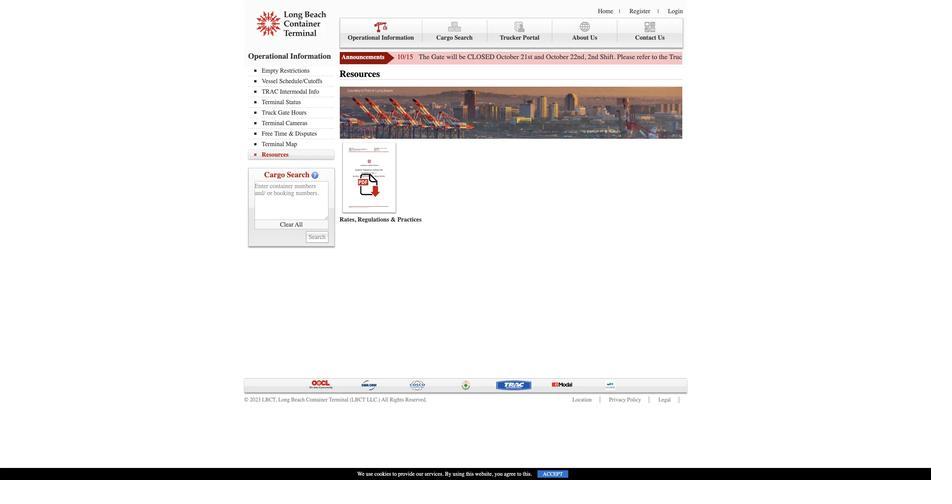 Task type: locate. For each thing, give the bounding box(es) containing it.
hours
[[702, 53, 720, 61], [291, 109, 307, 116]]

use
[[366, 471, 373, 478]]

0 horizontal spatial gate
[[278, 109, 290, 116]]

truck down the trac
[[262, 109, 276, 116]]

long
[[278, 397, 290, 404]]

week.
[[834, 53, 851, 61]]

search down resources link
[[287, 171, 310, 179]]

us for about us
[[590, 34, 597, 41]]

operational information up the announcements
[[348, 34, 414, 41]]

1 vertical spatial &
[[391, 216, 396, 223]]

0 vertical spatial resources
[[340, 69, 380, 79]]

information up "restrictions"
[[290, 52, 331, 61]]

1 horizontal spatial for
[[814, 53, 822, 61]]

2 us from the left
[[658, 34, 665, 41]]

search up be
[[455, 34, 473, 41]]

1 horizontal spatial cargo search
[[436, 34, 473, 41]]

time
[[274, 130, 287, 137]]

terminal map link
[[254, 141, 334, 148]]

0 horizontal spatial for
[[750, 53, 758, 61]]

0 horizontal spatial cargo
[[264, 171, 285, 179]]

intermodal
[[280, 88, 307, 95]]

be
[[459, 53, 466, 61]]

search
[[455, 34, 473, 41], [287, 171, 310, 179]]

resources inside empty restrictions vessel schedule/cutoffs trac intermodal info terminal status truck gate hours terminal cameras free time & disputes terminal map resources
[[262, 151, 289, 158]]

the right refer
[[659, 53, 668, 61]]

disputes
[[295, 130, 317, 137]]

announcements
[[342, 54, 385, 61]]

cookies
[[375, 471, 391, 478]]

0 vertical spatial menu bar
[[340, 18, 683, 48]]

october right the and
[[546, 53, 569, 61]]

for right page on the right top
[[750, 53, 758, 61]]

cargo up will
[[436, 34, 453, 41]]

0 horizontal spatial resources
[[262, 151, 289, 158]]

to
[[652, 53, 657, 61], [393, 471, 397, 478], [517, 471, 521, 478]]

gate left web
[[688, 53, 701, 61]]

privacy policy link
[[609, 397, 641, 404]]

0 vertical spatial truck
[[669, 53, 686, 61]]

home link
[[598, 8, 613, 15]]

22nd,
[[570, 53, 586, 61]]

the
[[419, 53, 430, 61]]

1 vertical spatial hours
[[291, 109, 307, 116]]

2023
[[250, 397, 261, 404]]

0 horizontal spatial us
[[590, 34, 597, 41]]

0 vertical spatial operational information
[[348, 34, 414, 41]]

Enter container numbers and/ or booking numbers.  text field
[[254, 181, 328, 220]]

october left the 21st
[[496, 53, 519, 61]]

trac
[[262, 88, 278, 95]]

21st
[[521, 53, 532, 61]]

you
[[495, 471, 503, 478]]

operational information link
[[340, 20, 422, 42]]

hours left web
[[702, 53, 720, 61]]

operational information
[[348, 34, 414, 41], [248, 52, 331, 61]]

about us link
[[552, 20, 617, 42]]

operational up empty
[[248, 52, 288, 61]]

1 horizontal spatial operational information
[[348, 34, 414, 41]]

0 horizontal spatial hours
[[291, 109, 307, 116]]

& left practices
[[391, 216, 396, 223]]

all right clear
[[295, 221, 303, 228]]

website,
[[475, 471, 493, 478]]

by
[[445, 471, 451, 478]]

to right cookies
[[393, 471, 397, 478]]

cargo search link
[[422, 20, 487, 42]]

contact us link
[[617, 20, 683, 42]]

truck
[[669, 53, 686, 61], [262, 109, 276, 116]]

|
[[619, 8, 620, 15], [658, 8, 659, 15]]

resources down the announcements
[[340, 69, 380, 79]]

0 horizontal spatial &
[[289, 130, 294, 137]]

rates,
[[340, 216, 356, 223]]

1 horizontal spatial menu bar
[[340, 18, 683, 48]]

1 horizontal spatial gate
[[431, 53, 445, 61]]

truck right refer
[[669, 53, 686, 61]]

0 horizontal spatial all
[[295, 221, 303, 228]]

information
[[382, 34, 414, 41], [290, 52, 331, 61]]

1 horizontal spatial operational
[[348, 34, 380, 41]]

0 vertical spatial &
[[289, 130, 294, 137]]

all
[[295, 221, 303, 228], [382, 397, 388, 404]]

0 vertical spatial information
[[382, 34, 414, 41]]

all inside clear all button
[[295, 221, 303, 228]]

1 vertical spatial cargo search
[[264, 171, 310, 179]]

1 us from the left
[[590, 34, 597, 41]]

web
[[721, 53, 733, 61]]

1 horizontal spatial us
[[658, 34, 665, 41]]

2 for from the left
[[814, 53, 822, 61]]

0 vertical spatial cargo
[[436, 34, 453, 41]]

restrictions
[[280, 67, 310, 74]]

terminal status link
[[254, 99, 334, 106]]

privacy
[[609, 397, 626, 404]]

0 horizontal spatial information
[[290, 52, 331, 61]]

operational up the announcements
[[348, 34, 380, 41]]

& right "time"
[[289, 130, 294, 137]]

about us
[[572, 34, 597, 41]]

1 horizontal spatial the
[[824, 53, 832, 61]]

&
[[289, 130, 294, 137], [391, 216, 396, 223]]

1 horizontal spatial information
[[382, 34, 414, 41]]

gate inside empty restrictions vessel schedule/cutoffs trac intermodal info terminal status truck gate hours terminal cameras free time & disputes terminal map resources
[[278, 109, 290, 116]]

1 vertical spatial menu bar
[[248, 67, 338, 160]]

0 horizontal spatial search
[[287, 171, 310, 179]]

1 vertical spatial cargo
[[264, 171, 285, 179]]

1 horizontal spatial october
[[546, 53, 569, 61]]

gate right the
[[431, 53, 445, 61]]

operational information up empty restrictions link
[[248, 52, 331, 61]]

1 | from the left
[[619, 8, 620, 15]]

we
[[357, 471, 365, 478]]

| left login on the top right of the page
[[658, 8, 659, 15]]

0 vertical spatial search
[[455, 34, 473, 41]]

info
[[309, 88, 319, 95]]

1 horizontal spatial &
[[391, 216, 396, 223]]

october
[[496, 53, 519, 61], [546, 53, 569, 61]]

for
[[750, 53, 758, 61], [814, 53, 822, 61]]

1 vertical spatial operational
[[248, 52, 288, 61]]

1 horizontal spatial |
[[658, 8, 659, 15]]

for right "details"
[[814, 53, 822, 61]]

0 horizontal spatial operational information
[[248, 52, 331, 61]]

cargo search
[[436, 34, 473, 41], [264, 171, 310, 179]]

to right refer
[[652, 53, 657, 61]]

cargo search down resources link
[[264, 171, 310, 179]]

0 horizontal spatial october
[[496, 53, 519, 61]]

0 horizontal spatial to
[[393, 471, 397, 478]]

1 vertical spatial truck
[[262, 109, 276, 116]]

0 horizontal spatial menu bar
[[248, 67, 338, 160]]

1 horizontal spatial hours
[[702, 53, 720, 61]]

0 horizontal spatial the
[[659, 53, 668, 61]]

menu bar
[[340, 18, 683, 48], [248, 67, 338, 160]]

llc.)
[[367, 397, 380, 404]]

us right the about
[[590, 34, 597, 41]]

further
[[760, 53, 779, 61]]

gate
[[431, 53, 445, 61], [688, 53, 701, 61], [278, 109, 290, 116]]

1 vertical spatial information
[[290, 52, 331, 61]]

resources
[[340, 69, 380, 79], [262, 151, 289, 158]]

1 vertical spatial resources
[[262, 151, 289, 158]]

empty
[[262, 67, 278, 74]]

0 horizontal spatial |
[[619, 8, 620, 15]]

cargo search up will
[[436, 34, 473, 41]]

all right llc.)
[[382, 397, 388, 404]]

agree
[[504, 471, 516, 478]]

cargo down resources link
[[264, 171, 285, 179]]

10/15
[[397, 53, 413, 61]]

0 horizontal spatial cargo search
[[264, 171, 310, 179]]

0 horizontal spatial truck
[[262, 109, 276, 116]]

cargo
[[436, 34, 453, 41], [264, 171, 285, 179]]

the left the week.
[[824, 53, 832, 61]]

gate down status
[[278, 109, 290, 116]]

information up the 10/15
[[382, 34, 414, 41]]

free time & disputes link
[[254, 130, 334, 137]]

0 vertical spatial all
[[295, 221, 303, 228]]

to left this.
[[517, 471, 521, 478]]

menu bar containing operational information
[[340, 18, 683, 48]]

1 horizontal spatial all
[[382, 397, 388, 404]]

us right contact
[[658, 34, 665, 41]]

resources down map
[[262, 151, 289, 158]]

rates, regulations & practices
[[340, 216, 422, 223]]

| right home
[[619, 8, 620, 15]]

hours up "cameras"
[[291, 109, 307, 116]]

1 horizontal spatial cargo
[[436, 34, 453, 41]]

terminal left '(lbct'
[[329, 397, 348, 404]]

rates, regulations & practices link
[[340, 216, 422, 223]]

terminal up free
[[262, 120, 284, 127]]

operational
[[348, 34, 380, 41], [248, 52, 288, 61]]

None submit
[[306, 232, 328, 243]]

0 vertical spatial hours
[[702, 53, 720, 61]]

0 vertical spatial operational
[[348, 34, 380, 41]]

©
[[244, 397, 248, 404]]



Task type: describe. For each thing, give the bounding box(es) containing it.
register
[[630, 8, 650, 15]]

2 horizontal spatial to
[[652, 53, 657, 61]]

location
[[573, 397, 592, 404]]

vessel schedule/cutoffs link
[[254, 78, 334, 85]]

information inside menu bar
[[382, 34, 414, 41]]

home
[[598, 8, 613, 15]]

1 vertical spatial all
[[382, 397, 388, 404]]

rights
[[390, 397, 404, 404]]

our
[[416, 471, 423, 478]]

refer
[[637, 53, 650, 61]]

trucker portal link
[[487, 20, 552, 42]]

terminal down free
[[262, 141, 284, 148]]

reserved.
[[405, 397, 427, 404]]

menu bar containing empty restrictions
[[248, 67, 338, 160]]

terminal down the trac
[[262, 99, 284, 106]]

accept
[[543, 472, 563, 478]]

status
[[286, 99, 301, 106]]

truck gate hours link
[[254, 109, 334, 116]]

1 horizontal spatial to
[[517, 471, 521, 478]]

1 for from the left
[[750, 53, 758, 61]]

gate
[[781, 53, 792, 61]]

1 horizontal spatial truck
[[669, 53, 686, 61]]

trucker
[[500, 34, 521, 41]]

trucker portal
[[500, 34, 540, 41]]

shift.
[[600, 53, 615, 61]]

truck inside empty restrictions vessel schedule/cutoffs trac intermodal info terminal status truck gate hours terminal cameras free time & disputes terminal map resources
[[262, 109, 276, 116]]

practices
[[397, 216, 422, 223]]

(lbct
[[350, 397, 366, 404]]

trac intermodal info link
[[254, 88, 334, 95]]

register link
[[630, 8, 650, 15]]

& inside empty restrictions vessel schedule/cutoffs trac intermodal info terminal status truck gate hours terminal cameras free time & disputes terminal map resources
[[289, 130, 294, 137]]

please
[[617, 53, 635, 61]]

schedule/cutoffs
[[279, 78, 322, 85]]

0 vertical spatial cargo search
[[436, 34, 473, 41]]

2 | from the left
[[658, 8, 659, 15]]

privacy policy
[[609, 397, 641, 404]]

this
[[466, 471, 474, 478]]

about
[[572, 34, 589, 41]]

using
[[453, 471, 465, 478]]

2nd
[[588, 53, 598, 61]]

login link
[[668, 8, 683, 15]]

terminal cameras link
[[254, 120, 334, 127]]

legal
[[659, 397, 671, 404]]

clear all button
[[254, 220, 328, 230]]

cargo inside menu bar
[[436, 34, 453, 41]]

this.
[[523, 471, 532, 478]]

accept button
[[538, 471, 568, 478]]

policy
[[627, 397, 641, 404]]

1 vertical spatial search
[[287, 171, 310, 179]]

will
[[446, 53, 457, 61]]

legal link
[[659, 397, 671, 404]]

we use cookies to provide our services. by using this website, you agree to this.
[[357, 471, 532, 478]]

10/15 the gate will be closed october 21st and october 22nd, 2nd shift. please refer to the truck gate hours web page for further gate details for the week.
[[397, 53, 851, 61]]

hours inside empty restrictions vessel schedule/cutoffs trac intermodal info terminal status truck gate hours terminal cameras free time & disputes terminal map resources
[[291, 109, 307, 116]]

2 october from the left
[[546, 53, 569, 61]]

2 the from the left
[[824, 53, 832, 61]]

2 horizontal spatial gate
[[688, 53, 701, 61]]

operational inside operational information link
[[348, 34, 380, 41]]

operational information inside operational information link
[[348, 34, 414, 41]]

1 the from the left
[[659, 53, 668, 61]]

© 2023 lbct, long beach container terminal (lbct llc.) all rights reserved.
[[244, 397, 427, 404]]

vessel
[[262, 78, 278, 85]]

details
[[794, 53, 812, 61]]

portal
[[523, 34, 540, 41]]

1 october from the left
[[496, 53, 519, 61]]

1 horizontal spatial search
[[455, 34, 473, 41]]

login
[[668, 8, 683, 15]]

empty restrictions vessel schedule/cutoffs trac intermodal info terminal status truck gate hours terminal cameras free time & disputes terminal map resources
[[262, 67, 322, 158]]

free
[[262, 130, 273, 137]]

cameras
[[286, 120, 308, 127]]

clear all
[[280, 221, 303, 228]]

lbct,
[[262, 397, 277, 404]]

services.
[[425, 471, 444, 478]]

clear
[[280, 221, 294, 228]]

map
[[286, 141, 297, 148]]

beach
[[291, 397, 305, 404]]

empty restrictions link
[[254, 67, 334, 74]]

1 horizontal spatial resources
[[340, 69, 380, 79]]

0 horizontal spatial operational
[[248, 52, 288, 61]]

container
[[306, 397, 328, 404]]

closed
[[467, 53, 495, 61]]

us for contact us
[[658, 34, 665, 41]]

contact
[[635, 34, 656, 41]]

and
[[534, 53, 544, 61]]

page
[[735, 53, 748, 61]]

regulations
[[358, 216, 389, 223]]

1 vertical spatial operational information
[[248, 52, 331, 61]]

provide
[[398, 471, 415, 478]]

resources link
[[254, 151, 334, 158]]



Task type: vqa. For each thing, say whether or not it's contained in the screenshot.
in inside the Welcome to the home of the highly anticipated Middle Harbor Terminal in the Port of Long Beach.
no



